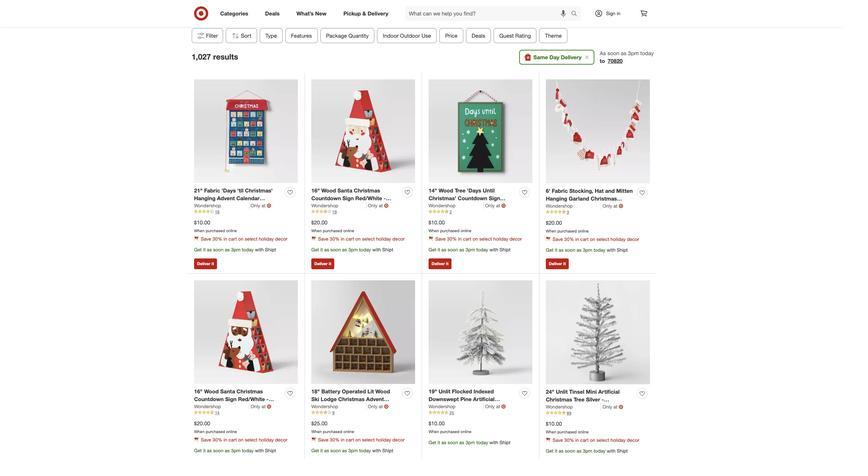 Task type: describe. For each thing, give the bounding box(es) containing it.
online for 9
[[343, 430, 354, 435]]

wondershop link for 2
[[429, 202, 484, 209]]

deals button
[[466, 28, 491, 43]]

wood for 14
[[204, 389, 219, 395]]

guest
[[499, 32, 514, 39]]

tree inside 19" unlit flocked indexed downswept pine artificial christmas tree with round base - wondershop™
[[457, 404, 467, 411]]

silver
[[586, 397, 600, 403]]

purchased down 25 in the bottom right of the page
[[440, 430, 460, 435]]

at for 25
[[496, 404, 500, 410]]

- inside 21" fabric 'days 'til christmas' hanging advent calendar blue/red - wondershop™
[[219, 203, 222, 210]]

package quantity button
[[320, 28, 374, 43]]

sort
[[241, 32, 251, 39]]

shipt for 25
[[500, 440, 511, 446]]

theme
[[545, 32, 562, 39]]

outdoor
[[400, 32, 420, 39]]

purchased for 3
[[558, 229, 577, 234]]

30% for 3
[[564, 236, 574, 242]]

cart for 2
[[463, 236, 472, 242]]

christmas inside 18" battery operated lit wood ski lodge christmas advent calendar red/brown - wondershop™
[[338, 396, 365, 403]]

christmas up 19 link
[[354, 187, 380, 194]]

indoor
[[383, 32, 399, 39]]

- inside 19" unlit flocked indexed downswept pine artificial christmas tree with round base - wondershop™
[[514, 404, 516, 411]]

3pm inside as soon as 3pm today to 70820
[[628, 50, 639, 57]]

soon for 3
[[565, 247, 576, 253]]

wondershop link for 9
[[311, 404, 367, 410]]

until
[[483, 187, 495, 194]]

holiday for 16
[[259, 236, 274, 242]]

wondershop for 19
[[311, 203, 338, 209]]

wondershop™ inside the 14" wood tree 'days until christmas' countdown sign green - wondershop™
[[449, 203, 485, 210]]

use
[[422, 32, 431, 39]]

sign in link
[[589, 6, 631, 21]]

round
[[481, 404, 498, 411]]

shipt for 3
[[617, 247, 628, 253]]

online for 3
[[578, 229, 589, 234]]

red/white inside 6' fabric stocking, hat and mitten hanging garland christmas advent calendar red/white - wondershop™
[[590, 203, 617, 210]]

89
[[567, 411, 571, 416]]

- up 19 link
[[384, 195, 386, 202]]

¬ for 2
[[502, 202, 506, 209]]

day
[[550, 54, 560, 61]]

ski
[[311, 396, 319, 403]]

in for 9
[[341, 437, 345, 443]]

advent inside 21" fabric 'days 'til christmas' hanging advent calendar blue/red - wondershop™
[[217, 195, 235, 202]]

70820 button
[[608, 57, 623, 65]]

santa for 19
[[338, 187, 352, 194]]

artificial inside 24" unlit tinsel mini artificial christmas tree silver - wondershop™
[[598, 389, 620, 396]]

19 link
[[311, 209, 415, 215]]

countdown for 19
[[311, 195, 341, 202]]

new
[[315, 10, 327, 17]]

18" battery operated lit wood ski lodge christmas advent calendar red/brown - wondershop™ link
[[311, 388, 399, 419]]

red/white for 19
[[355, 195, 382, 202]]

- inside the 14" wood tree 'days until christmas' countdown sign green - wondershop™
[[446, 203, 448, 210]]

soon for 16
[[213, 247, 224, 253]]

same day delivery
[[534, 54, 582, 61]]

supplies
[[330, 14, 348, 20]]

30% for 16
[[213, 236, 222, 242]]

advent inside 6' fabric stocking, hat and mitten hanging garland christmas advent calendar red/white - wondershop™
[[546, 203, 564, 210]]

rating
[[515, 32, 531, 39]]

deliver it for 21" fabric 'days 'til christmas' hanging advent calendar blue/red - wondershop™
[[197, 262, 214, 267]]

wondershop™ inside 24" unlit tinsel mini artificial christmas tree silver - wondershop™
[[546, 404, 581, 411]]

lit
[[368, 389, 374, 395]]

wondershop link for 14
[[194, 404, 249, 410]]

holiday for 3
[[611, 236, 626, 242]]

- up 14 link
[[267, 396, 269, 403]]

red/white for 14
[[238, 396, 265, 403]]

sign inside the 14" wood tree 'days until christmas' countdown sign green - wondershop™
[[489, 195, 500, 202]]

30% for 9
[[330, 437, 340, 443]]

only for 3
[[603, 203, 612, 209]]

guest rating button
[[494, 28, 537, 43]]

2
[[450, 210, 452, 215]]

soon for 25
[[448, 440, 458, 446]]

with for 3
[[607, 247, 616, 253]]

with for 2
[[490, 247, 498, 253]]

when for 16
[[194, 228, 205, 233]]

wondershop™ inside 18" battery operated lit wood ski lodge christmas advent calendar red/brown - wondershop™
[[311, 412, 347, 419]]

wondershop™ inside 6' fabric stocking, hat and mitten hanging garland christmas advent calendar red/white - wondershop™
[[546, 211, 581, 218]]

fabric for hanging
[[552, 188, 568, 195]]

$25.00
[[311, 421, 328, 427]]

19" unlit flocked indexed downswept pine artificial christmas tree with round base - wondershop™ link
[[429, 388, 517, 419]]

19"
[[429, 389, 437, 395]]

package quantity
[[326, 32, 369, 39]]

indoor outdoor use
[[383, 32, 431, 39]]

green
[[429, 203, 444, 210]]

$20.00 when purchased online for 3
[[546, 220, 589, 234]]

wondershop for 3
[[546, 203, 573, 209]]

mitten
[[617, 188, 633, 195]]

14" wood tree 'days until christmas' countdown sign green - wondershop™
[[429, 187, 500, 210]]

14"
[[429, 187, 437, 194]]

lodge
[[321, 396, 337, 403]]

delivery for pickup & delivery
[[368, 10, 389, 17]]

theme button
[[539, 28, 567, 43]]

online for 2
[[461, 228, 472, 233]]

purchased for 16
[[206, 228, 225, 233]]

3pm for 89
[[583, 448, 593, 454]]

deliver it for 16" wood santa christmas countdown sign red/white - wondershop™
[[314, 262, 331, 267]]

select for 19
[[362, 236, 375, 242]]

pickup
[[344, 10, 361, 17]]

with for 14
[[255, 448, 264, 454]]

18" battery operated lit wood ski lodge christmas advent calendar red/brown - wondershop™
[[311, 389, 390, 419]]

pickup & delivery link
[[338, 6, 397, 21]]

get for 89
[[546, 448, 554, 454]]

deliver it for 14" wood tree 'days until christmas' countdown sign green - wondershop™
[[432, 262, 449, 267]]

blue/red
[[194, 203, 218, 210]]

holiday for 19
[[376, 236, 391, 242]]

cart for 3
[[580, 236, 589, 242]]

at for 2
[[496, 203, 500, 209]]

3
[[567, 210, 569, 215]]

type button
[[260, 28, 283, 43]]

mini
[[586, 389, 597, 396]]

6' fabric stocking, hat and mitten hanging garland christmas advent calendar red/white - wondershop™ link
[[546, 187, 634, 218]]

3 link
[[546, 210, 650, 215]]

battery
[[321, 389, 340, 395]]

only for 9
[[368, 404, 378, 410]]

unlit for flocked
[[439, 389, 451, 395]]

in for 19
[[341, 236, 345, 242]]

deliver it button for 16" wood santa christmas countdown sign red/white - wondershop™
[[311, 259, 334, 270]]

with inside 19" unlit flocked indexed downswept pine artificial christmas tree with round base - wondershop™
[[469, 404, 480, 411]]

base
[[500, 404, 513, 411]]

shipt for 89
[[617, 448, 628, 454]]

deliver it for 6' fabric stocking, hat and mitten hanging garland christmas advent calendar red/white - wondershop™
[[549, 262, 566, 267]]

$25.00 when purchased online
[[311, 421, 354, 435]]

9 link
[[311, 410, 415, 416]]

1,027
[[192, 52, 211, 61]]

wrapping paper & supplies
[[290, 14, 348, 20]]

decor for 2
[[510, 236, 522, 242]]

results
[[213, 52, 238, 61]]

- inside 24" unlit tinsel mini artificial christmas tree silver - wondershop™
[[602, 397, 604, 403]]

unlit for tinsel
[[556, 389, 568, 396]]

wondershop™ inside 19" unlit flocked indexed downswept pine artificial christmas tree with round base - wondershop™
[[429, 412, 464, 419]]

purchased for 19
[[323, 228, 342, 233]]

save 30% in cart on select holiday decor for 19
[[318, 236, 405, 242]]

decor for 14
[[275, 437, 287, 443]]

16 link
[[194, 209, 298, 215]]

25
[[450, 411, 454, 416]]

deliver it button for 6' fabric stocking, hat and mitten hanging garland christmas advent calendar red/white - wondershop™
[[546, 259, 569, 270]]

get it as soon as 3pm today with shipt for 14
[[194, 448, 276, 454]]

on for 9
[[356, 437, 361, 443]]

cart for 14
[[229, 437, 237, 443]]

as
[[600, 50, 606, 57]]

16
[[215, 210, 220, 215]]

calendar inside 18" battery operated lit wood ski lodge christmas advent calendar red/brown - wondershop™
[[311, 404, 335, 411]]

- inside 6' fabric stocking, hat and mitten hanging garland christmas advent calendar red/white - wondershop™
[[619, 203, 621, 210]]

tree inside 24" unlit tinsel mini artificial christmas tree silver - wondershop™
[[574, 397, 585, 403]]

cart for 9
[[346, 437, 354, 443]]

as inside as soon as 3pm today to 70820
[[621, 50, 627, 57]]

decor for 3
[[627, 236, 639, 242]]

categories
[[220, 10, 248, 17]]

indexed
[[474, 389, 494, 395]]

shipt for 16
[[265, 247, 276, 253]]

christmas inside 24" unlit tinsel mini artificial christmas tree silver - wondershop™
[[546, 397, 572, 403]]

today for 14
[[242, 448, 254, 454]]

wondershop link for 89
[[546, 404, 601, 411]]

wondershop link for 19
[[311, 202, 367, 209]]

artificial inside 19" unlit flocked indexed downswept pine artificial christmas tree with round base - wondershop™
[[473, 396, 495, 403]]

indoor outdoor use button
[[377, 28, 437, 43]]

pine
[[461, 396, 472, 403]]

with for 19
[[372, 247, 381, 253]]

save for 2
[[436, 236, 446, 242]]

features button
[[285, 28, 318, 43]]

¬ for 14
[[267, 404, 271, 410]]

what's new link
[[291, 6, 335, 21]]

filter button
[[192, 28, 223, 43]]

save 30% in cart on select holiday decor for 9
[[318, 437, 405, 443]]

wondershop link for 25
[[429, 404, 484, 410]]

wrapping paper & supplies link
[[284, 0, 353, 20]]

wood for 19
[[321, 187, 336, 194]]

type
[[265, 32, 277, 39]]

18"
[[311, 389, 320, 395]]

red/brown
[[336, 404, 365, 411]]

holiday for 14
[[259, 437, 274, 443]]

soon for 19
[[330, 247, 341, 253]]

21"
[[194, 187, 203, 194]]

cart for 19
[[346, 236, 354, 242]]

christmas inside 19" unlit flocked indexed downswept pine artificial christmas tree with round base - wondershop™
[[429, 404, 455, 411]]

hanging inside 21" fabric 'days 'til christmas' hanging advent calendar blue/red - wondershop™
[[194, 195, 216, 202]]

deliver for 6' fabric stocking, hat and mitten hanging garland christmas advent calendar red/white - wondershop™
[[549, 262, 562, 267]]

at for 3
[[614, 203, 618, 209]]

garland
[[569, 195, 589, 202]]



Task type: vqa. For each thing, say whether or not it's contained in the screenshot.
Save for 16
yes



Task type: locate. For each thing, give the bounding box(es) containing it.
unlit
[[439, 389, 451, 395], [556, 389, 568, 396]]

and
[[605, 188, 615, 195]]

holiday down 2 link
[[493, 236, 509, 242]]

save 30% in cart on select holiday decor for 3
[[553, 236, 639, 242]]

purchased for 89
[[558, 430, 577, 435]]

today for 25
[[477, 440, 488, 446]]

21" fabric 'days 'til christmas' hanging advent calendar blue/red - wondershop™ link
[[194, 187, 282, 210]]

red/white down hat
[[590, 203, 617, 210]]

christmas
[[354, 187, 380, 194], [591, 195, 617, 202], [237, 389, 263, 395], [338, 396, 365, 403], [546, 397, 572, 403], [429, 404, 455, 411]]

unlit inside 19" unlit flocked indexed downswept pine artificial christmas tree with round base - wondershop™
[[439, 389, 451, 395]]

pickup & delivery
[[344, 10, 389, 17]]

$10.00 down 24"
[[546, 421, 562, 428]]

0 horizontal spatial santa
[[220, 389, 235, 395]]

search button
[[568, 6, 584, 22]]

0 vertical spatial advent
[[217, 195, 235, 202]]

1 horizontal spatial red/white
[[355, 195, 382, 202]]

24" unlit tinsel mini artificial christmas tree silver - wondershop™ image
[[546, 281, 650, 385], [546, 281, 650, 385]]

holiday for 2
[[493, 236, 509, 242]]

artificial down indexed
[[473, 396, 495, 403]]

in for 89
[[576, 438, 579, 443]]

1 horizontal spatial deals
[[472, 32, 485, 39]]

select down 3 link on the top
[[597, 236, 609, 242]]

3 deliver it button from the left
[[429, 259, 452, 270]]

decor for 9
[[393, 437, 405, 443]]

deals inside deals link
[[265, 10, 280, 17]]

1 horizontal spatial advent
[[366, 396, 384, 403]]

package
[[326, 32, 347, 39]]

christmas' inside 21" fabric 'days 'til christmas' hanging advent calendar blue/red - wondershop™
[[245, 187, 273, 194]]

on down 2 link
[[473, 236, 478, 242]]

wondershop link up 3
[[546, 203, 601, 210]]

1 horizontal spatial 16"
[[311, 187, 320, 194]]

online down 2 link
[[461, 228, 472, 233]]

guest rating
[[499, 32, 531, 39]]

when for 89
[[546, 430, 557, 435]]

1 vertical spatial christmas'
[[429, 195, 456, 202]]

14
[[215, 411, 220, 416]]

wondershop link up 2
[[429, 202, 484, 209]]

holiday down 3 link on the top
[[611, 236, 626, 242]]

0 horizontal spatial $20.00
[[194, 421, 210, 427]]

0 vertical spatial 16"
[[311, 187, 320, 194]]

purchased down 3
[[558, 229, 577, 234]]

0 horizontal spatial 16"
[[194, 389, 203, 395]]

when for 2
[[429, 228, 439, 233]]

advent inside 18" battery operated lit wood ski lodge christmas advent calendar red/brown - wondershop™
[[366, 396, 384, 403]]

1 vertical spatial artificial
[[473, 396, 495, 403]]

sign
[[606, 10, 616, 16], [343, 195, 354, 202], [489, 195, 500, 202], [225, 396, 237, 403]]

online down 16 link
[[226, 228, 237, 233]]

1 horizontal spatial $20.00 when purchased online
[[311, 219, 354, 233]]

1 deliver from the left
[[197, 262, 211, 267]]

$10.00 when purchased online down 2
[[429, 219, 472, 233]]

30% for 2
[[447, 236, 457, 242]]

fabric right 6' at the right top of page
[[552, 188, 568, 195]]

1 horizontal spatial artificial
[[598, 389, 620, 396]]

snow globes link
[[353, 0, 422, 20]]

artificial up silver
[[598, 389, 620, 396]]

purchased down 19
[[323, 228, 342, 233]]

0 vertical spatial deals
[[265, 10, 280, 17]]

tinsel
[[569, 389, 585, 396]]

1 deliver it from the left
[[197, 262, 214, 267]]

¬ for 9
[[384, 404, 389, 410]]

4 deliver from the left
[[549, 262, 562, 267]]

calendar inside 6' fabric stocking, hat and mitten hanging garland christmas advent calendar red/white - wondershop™
[[565, 203, 589, 210]]

1 deliver it button from the left
[[194, 259, 217, 270]]

70820
[[608, 58, 623, 64]]

16" wood santa christmas countdown sign red/white - wondershop™ link
[[311, 187, 399, 210], [194, 388, 282, 411]]

hanging
[[194, 195, 216, 202], [546, 195, 567, 202]]

stocking,
[[570, 188, 594, 195]]

wood up the 14
[[204, 389, 219, 395]]

online inside $25.00 when purchased online
[[343, 430, 354, 435]]

in for 14
[[224, 437, 227, 443]]

cart down 16 link
[[229, 236, 237, 242]]

flocked
[[452, 389, 472, 395]]

tree inside the 14" wood tree 'days until christmas' countdown sign green - wondershop™
[[455, 187, 466, 194]]

what's
[[297, 10, 314, 17]]

get for 25
[[429, 440, 436, 446]]

$10.00 down downswept
[[429, 421, 445, 427]]

select down 16 link
[[245, 236, 258, 242]]

19" unlit flocked indexed downswept pine artificial christmas tree with round base - wondershop™
[[429, 389, 516, 419]]

christmas inside 6' fabric stocking, hat and mitten hanging garland christmas advent calendar red/white - wondershop™
[[591, 195, 617, 202]]

save 30% in cart on select holiday decor down 89 link
[[553, 438, 639, 443]]

today
[[641, 50, 654, 57], [242, 247, 254, 253], [359, 247, 371, 253], [477, 247, 488, 253], [594, 247, 606, 253], [477, 440, 488, 446], [242, 448, 254, 454], [359, 448, 371, 454], [594, 448, 606, 454]]

fabric inside 6' fabric stocking, hat and mitten hanging garland christmas advent calendar red/white - wondershop™
[[552, 188, 568, 195]]

14" wood tree 'days until christmas' countdown sign green - wondershop™ link
[[429, 187, 517, 210]]

30% down 2
[[447, 236, 457, 242]]

1 horizontal spatial 16" wood santa christmas countdown sign red/white - wondershop™ link
[[311, 187, 399, 210]]

deals inside deals button
[[472, 32, 485, 39]]

on for 19
[[356, 236, 361, 242]]

cart for 16
[[229, 236, 237, 242]]

& right pickup
[[363, 10, 366, 17]]

$20.00 when purchased online down 19
[[311, 219, 354, 233]]

get it as soon as 3pm today with shipt
[[194, 247, 276, 253], [311, 247, 393, 253], [429, 247, 511, 253], [546, 247, 628, 253], [429, 440, 511, 446], [194, 448, 276, 454], [311, 448, 393, 454], [546, 448, 628, 454]]

price button
[[440, 28, 463, 43]]

only for 14
[[251, 404, 260, 410]]

2 deliver it from the left
[[314, 262, 331, 267]]

save 30% in cart on select holiday decor
[[201, 236, 287, 242], [318, 236, 405, 242], [436, 236, 522, 242], [553, 236, 639, 242], [201, 437, 287, 443], [318, 437, 405, 443], [553, 438, 639, 443]]

get
[[194, 247, 202, 253], [311, 247, 319, 253], [429, 247, 436, 253], [546, 247, 554, 253], [429, 440, 436, 446], [194, 448, 202, 454], [311, 448, 319, 454], [546, 448, 554, 454]]

deliver
[[197, 262, 211, 267], [314, 262, 328, 267], [432, 262, 445, 267], [549, 262, 562, 267]]

1 horizontal spatial &
[[363, 10, 366, 17]]

$10.00 down the green
[[429, 219, 445, 226]]

0 vertical spatial red/white
[[355, 195, 382, 202]]

on for 89
[[590, 438, 596, 443]]

calendar
[[236, 195, 260, 202], [565, 203, 589, 210], [311, 404, 335, 411]]

features
[[291, 32, 312, 39]]

0 horizontal spatial unlit
[[439, 389, 451, 395]]

¬ for 3
[[619, 203, 623, 210]]

30% down $25.00 when purchased online at the left of page
[[330, 437, 340, 443]]

19" unlit flocked indexed downswept pine artificial christmas tree with round base - wondershop™ image
[[429, 281, 533, 384], [429, 281, 533, 384]]

at up 16 link
[[262, 203, 266, 209]]

cart down $25.00 when purchased online at the left of page
[[346, 437, 354, 443]]

only at ¬ for 2
[[485, 202, 506, 209]]

1 horizontal spatial $20.00
[[311, 219, 328, 226]]

0 horizontal spatial christmas'
[[245, 187, 273, 194]]

$10.00 when purchased online down 89
[[546, 421, 589, 435]]

1 vertical spatial deals
[[472, 32, 485, 39]]

2 horizontal spatial $20.00 when purchased online
[[546, 220, 589, 234]]

wood right "lit"
[[376, 389, 390, 395]]

decor for 16
[[275, 236, 287, 242]]

advent
[[217, 195, 235, 202], [546, 203, 564, 210], [366, 396, 384, 403]]

only up 89 link
[[603, 404, 612, 410]]

wondershop for 9
[[311, 404, 338, 410]]

16" wood santa christmas countdown sign red/white - wondershop™ link for 19
[[311, 187, 399, 210]]

0 horizontal spatial fabric
[[204, 187, 220, 194]]

wood
[[321, 187, 336, 194], [439, 187, 453, 194], [204, 389, 219, 395], [376, 389, 390, 395]]

save 30% in cart on select holiday decor for 2
[[436, 236, 522, 242]]

on for 2
[[473, 236, 478, 242]]

select
[[245, 236, 258, 242], [362, 236, 375, 242], [480, 236, 492, 242], [597, 236, 609, 242], [245, 437, 258, 443], [362, 437, 375, 443], [597, 438, 609, 443]]

wondershop™
[[223, 203, 258, 210], [311, 203, 347, 210], [449, 203, 485, 210], [546, 211, 581, 218], [194, 404, 229, 411], [546, 404, 581, 411], [311, 412, 347, 419], [429, 412, 464, 419]]

wood inside the 14" wood tree 'days until christmas' countdown sign green - wondershop™
[[439, 187, 453, 194]]

2 vertical spatial calendar
[[311, 404, 335, 411]]

2 horizontal spatial countdown
[[458, 195, 488, 202]]

1 vertical spatial 16" wood santa christmas countdown sign red/white - wondershop™
[[194, 389, 269, 411]]

only for 19
[[368, 203, 378, 209]]

sign in
[[606, 10, 621, 16]]

4 deliver it from the left
[[549, 262, 566, 267]]

0 horizontal spatial $20.00 when purchased online
[[194, 421, 237, 435]]

red/white up 19 link
[[355, 195, 382, 202]]

6' fabric stocking, hat and mitten hanging garland christmas advent calendar red/white - wondershop™ image
[[546, 79, 650, 184], [546, 79, 650, 184]]

today inside as soon as 3pm today to 70820
[[641, 50, 654, 57]]

christmas'
[[245, 187, 273, 194], [429, 195, 456, 202]]

- left 2
[[446, 203, 448, 210]]

online down 3 link on the top
[[578, 229, 589, 234]]

save for 9
[[318, 437, 329, 443]]

cart down 14 link
[[229, 437, 237, 443]]

¬ for 16
[[267, 202, 271, 209]]

save 30% in cart on select holiday decor down 9 link
[[318, 437, 405, 443]]

on down 89 link
[[590, 438, 596, 443]]

select down 89 link
[[597, 438, 609, 443]]

0 horizontal spatial 'days
[[222, 187, 236, 194]]

1 vertical spatial delivery
[[561, 54, 582, 61]]

select down 2 link
[[480, 236, 492, 242]]

wondershop up 3
[[546, 203, 573, 209]]

3pm for 2
[[466, 247, 475, 253]]

matching pajamas
[[506, 14, 545, 20]]

get for 16
[[194, 247, 202, 253]]

2 horizontal spatial $20.00
[[546, 220, 562, 226]]

wood inside 18" battery operated lit wood ski lodge christmas advent calendar red/brown - wondershop™
[[376, 389, 390, 395]]

at for 16
[[262, 203, 266, 209]]

select down 9 link
[[362, 437, 375, 443]]

save 30% in cart on select holiday decor down 16 link
[[201, 236, 287, 242]]

tree down pine
[[457, 404, 467, 411]]

sort button
[[226, 28, 257, 43]]

when for 3
[[546, 229, 557, 234]]

deliver for 16" wood santa christmas countdown sign red/white - wondershop™
[[314, 262, 328, 267]]

0 horizontal spatial countdown
[[194, 396, 224, 403]]

in for 3
[[576, 236, 579, 242]]

1 horizontal spatial santa
[[338, 187, 352, 194]]

purchased inside $25.00 when purchased online
[[323, 430, 342, 435]]

only at ¬ for 16
[[251, 202, 271, 209]]

delivery
[[368, 10, 389, 17], [561, 54, 582, 61]]

on for 16
[[238, 236, 244, 242]]

0 vertical spatial 16" wood santa christmas countdown sign red/white - wondershop™ link
[[311, 187, 399, 210]]

save
[[201, 236, 211, 242], [318, 236, 329, 242], [436, 236, 446, 242], [553, 236, 563, 242], [201, 437, 211, 443], [318, 437, 329, 443], [553, 438, 563, 443]]

deliver for 21" fabric 'days 'til christmas' hanging advent calendar blue/red - wondershop™
[[197, 262, 211, 267]]

purchased for 9
[[323, 430, 342, 435]]

30% down "16"
[[213, 236, 222, 242]]

on down 9 link
[[356, 437, 361, 443]]

1 horizontal spatial fabric
[[552, 188, 568, 195]]

6'
[[546, 188, 551, 195]]

only up 25 link
[[485, 404, 495, 410]]

0 vertical spatial artificial
[[598, 389, 620, 396]]

holiday down 16 link
[[259, 236, 274, 242]]

fabric inside 21" fabric 'days 'til christmas' hanging advent calendar blue/red - wondershop™
[[204, 187, 220, 194]]

1 horizontal spatial calendar
[[311, 404, 335, 411]]

$10.00 for 24" unlit tinsel mini artificial christmas tree silver - wondershop™
[[546, 421, 562, 428]]

$20.00 when purchased online
[[311, 219, 354, 233], [546, 220, 589, 234], [194, 421, 237, 435]]

hanging down 6' at the right top of page
[[546, 195, 567, 202]]

price
[[445, 32, 458, 39]]

0 horizontal spatial 16" wood santa christmas countdown sign red/white - wondershop™
[[194, 389, 269, 411]]

soon inside as soon as 3pm today to 70820
[[608, 50, 620, 57]]

2 vertical spatial advent
[[366, 396, 384, 403]]

24" unlit tinsel mini artificial christmas tree silver - wondershop™
[[546, 389, 620, 411]]

christmas' right 'til
[[245, 187, 273, 194]]

0 vertical spatial christmas'
[[245, 187, 273, 194]]

18" battery operated lit wood ski lodge christmas advent calendar red/brown - wondershop™ image
[[311, 281, 415, 384], [311, 281, 415, 384]]

only at ¬
[[251, 202, 271, 209], [368, 202, 389, 209], [485, 202, 506, 209], [603, 203, 623, 210], [251, 404, 271, 410], [368, 404, 389, 410], [485, 404, 506, 410], [603, 404, 623, 411]]

get for 2
[[429, 247, 436, 253]]

24"
[[546, 389, 555, 396]]

get it as soon as 3pm today with shipt for 19
[[311, 247, 393, 253]]

deals down what can we help you find? suggestions appear below search field
[[472, 32, 485, 39]]

- inside 18" battery operated lit wood ski lodge christmas advent calendar red/brown - wondershop™
[[367, 404, 369, 411]]

shipt
[[265, 247, 276, 253], [382, 247, 393, 253], [500, 247, 511, 253], [617, 247, 628, 253], [500, 440, 511, 446], [265, 448, 276, 454], [382, 448, 393, 454], [617, 448, 628, 454]]

1 horizontal spatial 'days
[[467, 187, 481, 194]]

deals
[[265, 10, 280, 17], [472, 32, 485, 39]]

as
[[621, 50, 627, 57], [207, 247, 212, 253], [225, 247, 230, 253], [324, 247, 329, 253], [342, 247, 347, 253], [442, 247, 446, 253], [460, 247, 464, 253], [559, 247, 564, 253], [577, 247, 582, 253], [442, 440, 446, 446], [460, 440, 464, 446], [207, 448, 212, 454], [225, 448, 230, 454], [324, 448, 329, 454], [342, 448, 347, 454], [559, 448, 564, 454], [577, 448, 582, 454]]

shipt for 19
[[382, 247, 393, 253]]

$20.00 when purchased online for 14
[[194, 421, 237, 435]]

save for 89
[[553, 438, 563, 443]]

24" unlit tinsel mini artificial christmas tree silver - wondershop™ link
[[546, 389, 634, 411]]

countdown
[[311, 195, 341, 202], [458, 195, 488, 202], [194, 396, 224, 403]]

today for 16
[[242, 247, 254, 253]]

0 horizontal spatial &
[[325, 14, 328, 20]]

3 deliver from the left
[[432, 262, 445, 267]]

delivery inside button
[[561, 54, 582, 61]]

filter
[[206, 32, 218, 39]]

online down 19 link
[[343, 228, 354, 233]]

save 30% in cart on select holiday decor for 89
[[553, 438, 639, 443]]

2 horizontal spatial calendar
[[565, 203, 589, 210]]

wondershop link up "16"
[[194, 202, 249, 209]]

christmas up 14 link
[[237, 389, 263, 395]]

save for 19
[[318, 236, 329, 242]]

holiday down 89 link
[[611, 438, 626, 443]]

1 vertical spatial santa
[[220, 389, 235, 395]]

fabric right 21" at left top
[[204, 187, 220, 194]]

globes
[[387, 14, 402, 20]]

online for 16
[[226, 228, 237, 233]]

deliver it button for 21" fabric 'days 'til christmas' hanging advent calendar blue/red - wondershop™
[[194, 259, 217, 270]]

1 horizontal spatial unlit
[[556, 389, 568, 396]]

on down 16 link
[[238, 236, 244, 242]]

$10.00 when purchased online down 25 in the bottom right of the page
[[429, 421, 472, 435]]

4 deliver it button from the left
[[546, 259, 569, 270]]

14" wood tree 'days until christmas' countdown sign green - wondershop™ image
[[429, 79, 533, 183], [429, 79, 533, 183]]

calendar down 'til
[[236, 195, 260, 202]]

$20.00 for 19
[[311, 219, 328, 226]]

wondershop up the 14
[[194, 404, 221, 410]]

get it as soon as 3pm today with shipt for 89
[[546, 448, 628, 454]]

with for 89
[[607, 448, 616, 454]]

0 horizontal spatial calendar
[[236, 195, 260, 202]]

16" wood santa christmas countdown sign red/white - wondershop™ link for 14
[[194, 388, 282, 411]]

save for 3
[[553, 236, 563, 242]]

on for 14
[[238, 437, 244, 443]]

online
[[226, 228, 237, 233], [343, 228, 354, 233], [461, 228, 472, 233], [578, 229, 589, 234], [226, 430, 237, 435], [343, 430, 354, 435], [461, 430, 472, 435], [578, 430, 589, 435]]

cart down 19 link
[[346, 236, 354, 242]]

3pm for 25
[[466, 440, 475, 446]]

deals up type button
[[265, 10, 280, 17]]

0 horizontal spatial red/white
[[238, 396, 265, 403]]

downswept
[[429, 396, 459, 403]]

1 horizontal spatial delivery
[[561, 54, 582, 61]]

'days left 'til
[[222, 187, 236, 194]]

'days inside 21" fabric 'days 'til christmas' hanging advent calendar blue/red - wondershop™
[[222, 187, 236, 194]]

tree
[[455, 187, 466, 194], [574, 397, 585, 403], [457, 404, 467, 411]]

wondershop link up 25 in the bottom right of the page
[[429, 404, 484, 410]]

today for 89
[[594, 448, 606, 454]]

1 horizontal spatial countdown
[[311, 195, 341, 202]]

2 vertical spatial tree
[[457, 404, 467, 411]]

at up 2 link
[[496, 203, 500, 209]]

when inside $25.00 when purchased online
[[311, 430, 322, 435]]

deliver it button
[[194, 259, 217, 270], [311, 259, 334, 270], [429, 259, 452, 270], [546, 259, 569, 270]]

2 horizontal spatial advent
[[546, 203, 564, 210]]

1 horizontal spatial christmas'
[[429, 195, 456, 202]]

holiday
[[259, 236, 274, 242], [376, 236, 391, 242], [493, 236, 509, 242], [611, 236, 626, 242], [259, 437, 274, 443], [376, 437, 391, 443], [611, 438, 626, 443]]

only up 3 link on the top
[[603, 203, 612, 209]]

calendar down garland in the right top of the page
[[565, 203, 589, 210]]

unlit inside 24" unlit tinsel mini artificial christmas tree silver - wondershop™
[[556, 389, 568, 396]]

christmas' inside the 14" wood tree 'days until christmas' countdown sign green - wondershop™
[[429, 195, 456, 202]]

¬ for 25
[[502, 404, 506, 410]]

6' fabric stocking, hat and mitten hanging garland christmas advent calendar red/white - wondershop™
[[546, 188, 633, 218]]

21" fabric 'days 'til christmas' hanging advent calendar blue/red - wondershop™ image
[[194, 79, 298, 183], [194, 79, 298, 183]]

3pm
[[628, 50, 639, 57], [231, 247, 241, 253], [348, 247, 358, 253], [466, 247, 475, 253], [583, 247, 593, 253], [466, 440, 475, 446], [231, 448, 241, 454], [348, 448, 358, 454], [583, 448, 593, 454]]

-
[[384, 195, 386, 202], [219, 203, 222, 210], [446, 203, 448, 210], [619, 203, 621, 210], [267, 396, 269, 403], [602, 397, 604, 403], [367, 404, 369, 411], [514, 404, 516, 411]]

19
[[332, 210, 337, 215]]

purchased down 89
[[558, 430, 577, 435]]

0 horizontal spatial hanging
[[194, 195, 216, 202]]

0 vertical spatial delivery
[[368, 10, 389, 17]]

1 vertical spatial advent
[[546, 203, 564, 210]]

wrapping
[[290, 14, 310, 20]]

at up 89 link
[[614, 404, 618, 410]]

save for 14
[[201, 437, 211, 443]]

categories link
[[215, 6, 257, 21]]

countdown up 2 link
[[458, 195, 488, 202]]

at up 14 link
[[262, 404, 266, 410]]

1 'days from the left
[[222, 187, 236, 194]]

when for 19
[[311, 228, 322, 233]]

get for 9
[[311, 448, 319, 454]]

purchased down 2
[[440, 228, 460, 233]]

0 vertical spatial 16" wood santa christmas countdown sign red/white - wondershop™
[[311, 187, 386, 210]]

1 horizontal spatial 16" wood santa christmas countdown sign red/white - wondershop™
[[311, 187, 386, 210]]

2 horizontal spatial red/white
[[590, 203, 617, 210]]

30% down the 14
[[213, 437, 222, 443]]

only up 9 link
[[368, 404, 378, 410]]

at up 25 link
[[496, 404, 500, 410]]

matching
[[506, 14, 526, 20]]

0 vertical spatial calendar
[[236, 195, 260, 202]]

hanging up blue/red
[[194, 195, 216, 202]]

get it as soon as 3pm today with shipt for 25
[[429, 440, 511, 446]]

0 horizontal spatial 16" wood santa christmas countdown sign red/white - wondershop™ link
[[194, 388, 282, 411]]

2 deliver from the left
[[314, 262, 328, 267]]

it
[[203, 247, 206, 253], [320, 247, 323, 253], [438, 247, 440, 253], [555, 247, 558, 253], [212, 262, 214, 267], [329, 262, 331, 267], [446, 262, 449, 267], [564, 262, 566, 267], [438, 440, 440, 446], [203, 448, 206, 454], [320, 448, 323, 454], [555, 448, 558, 454]]

'days inside the 14" wood tree 'days until christmas' countdown sign green - wondershop™
[[467, 187, 481, 194]]

today for 19
[[359, 247, 371, 253]]

wondershop link
[[194, 202, 249, 209], [311, 202, 367, 209], [429, 202, 484, 209], [546, 203, 601, 210], [194, 404, 249, 410], [311, 404, 367, 410], [429, 404, 484, 410], [546, 404, 601, 411]]

purchased down the 14
[[206, 430, 225, 435]]

1,027 results
[[192, 52, 238, 61]]

operated
[[342, 389, 366, 395]]

pajamas
[[527, 14, 545, 20]]

matching pajamas link
[[491, 0, 560, 20]]

deals for deals link
[[265, 10, 280, 17]]

christmas down hat
[[591, 195, 617, 202]]

$20.00 for 14
[[194, 421, 210, 427]]

santa for 14
[[220, 389, 235, 395]]

0 vertical spatial santa
[[338, 187, 352, 194]]

&
[[363, 10, 366, 17], [325, 14, 328, 20]]

0 vertical spatial tree
[[455, 187, 466, 194]]

0 horizontal spatial advent
[[217, 195, 235, 202]]

countdown inside the 14" wood tree 'days until christmas' countdown sign green - wondershop™
[[458, 195, 488, 202]]

16" wood santa christmas countdown sign red/white - wondershop™ image
[[311, 79, 415, 183], [311, 79, 415, 183], [194, 281, 298, 384], [194, 281, 298, 384]]

deals for deals button
[[472, 32, 485, 39]]

unlit right 24"
[[556, 389, 568, 396]]

16" wood santa christmas countdown sign red/white - wondershop™ for 19
[[311, 187, 386, 210]]

1 vertical spatial 16"
[[194, 389, 203, 395]]

hat
[[595, 188, 604, 195]]

hanging inside 6' fabric stocking, hat and mitten hanging garland christmas advent calendar red/white - wondershop™
[[546, 195, 567, 202]]

1 vertical spatial tree
[[574, 397, 585, 403]]

cart down 3 link on the top
[[580, 236, 589, 242]]

0 horizontal spatial deals
[[265, 10, 280, 17]]

wondershop down lodge
[[311, 404, 338, 410]]

select for 3
[[597, 236, 609, 242]]

unlit up downswept
[[439, 389, 451, 395]]

wood for 2
[[439, 187, 453, 194]]

$20.00 when purchased online down the 14
[[194, 421, 237, 435]]

0 horizontal spatial delivery
[[368, 10, 389, 17]]

- down mitten
[[619, 203, 621, 210]]

2 'days from the left
[[467, 187, 481, 194]]

with for 16
[[255, 247, 264, 253]]

2 vertical spatial red/white
[[238, 396, 265, 403]]

online for 19
[[343, 228, 354, 233]]

wood up 19
[[321, 187, 336, 194]]

santa up 14 link
[[220, 389, 235, 395]]

cart for 89
[[580, 438, 589, 443]]

wondershop™ inside 21" fabric 'days 'til christmas' hanging advent calendar blue/red - wondershop™
[[223, 203, 258, 210]]

wood right 14"
[[439, 187, 453, 194]]

wondershop down downswept
[[429, 404, 456, 410]]

only for 89
[[603, 404, 612, 410]]

- right blue/red
[[219, 203, 222, 210]]

0 horizontal spatial artificial
[[473, 396, 495, 403]]

get it as soon as 3pm today with shipt for 9
[[311, 448, 393, 454]]

countdown for 14
[[194, 396, 224, 403]]

1 vertical spatial red/white
[[590, 203, 617, 210]]

1 vertical spatial 16" wood santa christmas countdown sign red/white - wondershop™ link
[[194, 388, 282, 411]]

select down 14 link
[[245, 437, 258, 443]]

30% down 89
[[564, 438, 574, 443]]

3 deliver it from the left
[[432, 262, 449, 267]]

9
[[332, 411, 335, 416]]

to
[[600, 58, 605, 64]]

calendar inside 21" fabric 'days 'til christmas' hanging advent calendar blue/red - wondershop™
[[236, 195, 260, 202]]

purchased for 14
[[206, 430, 225, 435]]

$10.00 when purchased online
[[194, 219, 237, 233], [429, 219, 472, 233], [429, 421, 472, 435], [546, 421, 589, 435]]

What can we help you find? suggestions appear below search field
[[405, 6, 573, 21]]

save 30% in cart on select holiday decor for 14
[[201, 437, 287, 443]]

21" fabric 'days 'til christmas' hanging advent calendar blue/red - wondershop™
[[194, 187, 273, 210]]

$10.00 for 21" fabric 'days 'til christmas' hanging advent calendar blue/red - wondershop™
[[194, 219, 210, 226]]

wondershop link up 89
[[546, 404, 601, 411]]

christmas' up the green
[[429, 195, 456, 202]]

search
[[568, 11, 584, 17]]

1 vertical spatial calendar
[[565, 203, 589, 210]]

at up 9 link
[[379, 404, 383, 410]]

30%
[[213, 236, 222, 242], [330, 236, 340, 242], [447, 236, 457, 242], [564, 236, 574, 242], [213, 437, 222, 443], [330, 437, 340, 443], [564, 438, 574, 443]]

wondershop
[[194, 203, 221, 209], [311, 203, 338, 209], [429, 203, 456, 209], [546, 203, 573, 209], [194, 404, 221, 410], [311, 404, 338, 410], [429, 404, 456, 410], [546, 404, 573, 410]]

2 deliver it button from the left
[[311, 259, 334, 270]]

online down 25 link
[[461, 430, 472, 435]]

wondershop link up the 14
[[194, 404, 249, 410]]

nutcrackers link
[[422, 0, 491, 20]]

at for 9
[[379, 404, 383, 410]]

save 30% in cart on select holiday decor down 19 link
[[318, 236, 405, 242]]

14 link
[[194, 410, 298, 416]]

cart down 2 link
[[463, 236, 472, 242]]

purchased down "16"
[[206, 228, 225, 233]]

advent up "16"
[[217, 195, 235, 202]]

25 link
[[429, 410, 533, 416]]

1 horizontal spatial hanging
[[546, 195, 567, 202]]



